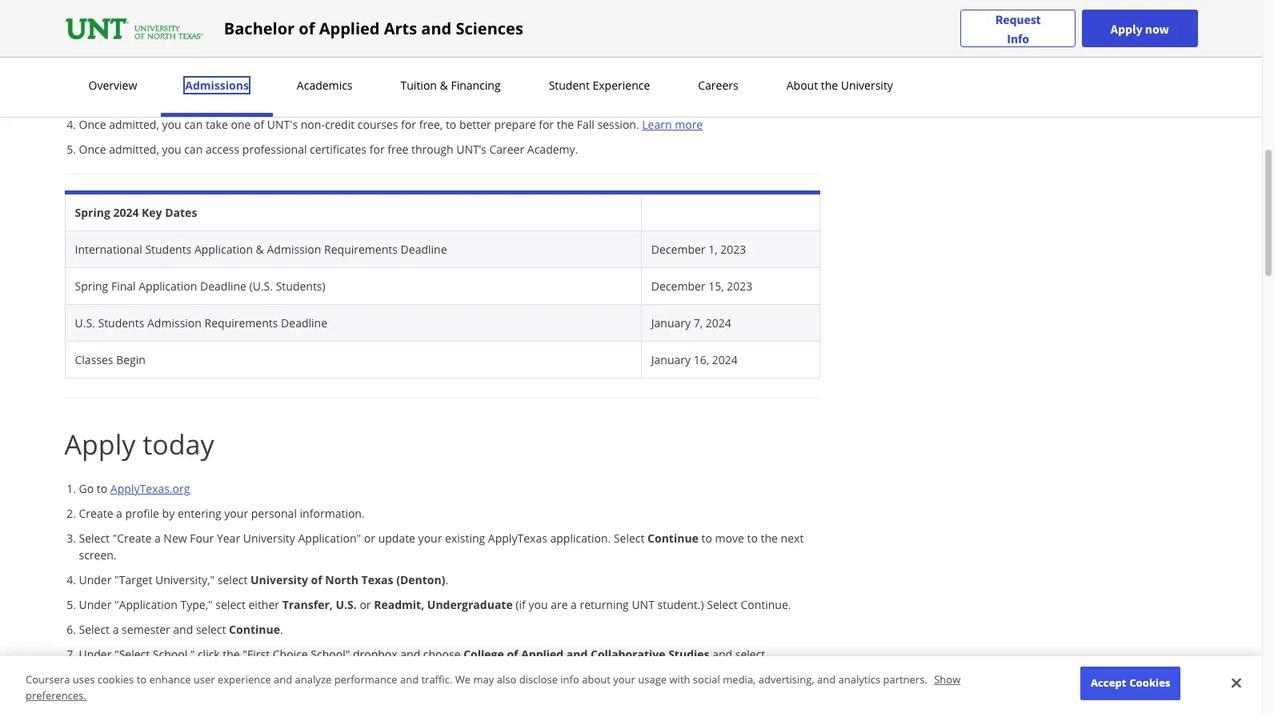 Task type: describe. For each thing, give the bounding box(es) containing it.
0 vertical spatial or
[[364, 531, 376, 546]]

and left traffic.
[[400, 673, 419, 687]]

year
[[217, 531, 240, 546]]

and left analytics
[[818, 673, 836, 687]]

b.a.a.s
[[172, 92, 208, 107]]

(if
[[516, 597, 526, 613]]

2 aid from the left
[[540, 67, 556, 82]]

2 vertical spatial university
[[251, 573, 308, 588]]

update
[[378, 531, 416, 546]]

school"
[[311, 647, 350, 662]]

both
[[666, 26, 690, 41]]

once for once admitted, you can access professional certificates for free through unt's career academy.
[[79, 142, 106, 157]]

about
[[787, 78, 819, 93]]

prepare
[[494, 117, 536, 132]]

is
[[588, 26, 596, 41]]

application for &
[[194, 242, 253, 257]]

select down year
[[218, 573, 248, 588]]

access
[[206, 142, 240, 157]]

and left choose
[[401, 647, 421, 662]]

under "select school," click the "first choice school" dropbox and choose college of applied and collaborative studies and select continue .
[[79, 647, 766, 679]]

usage
[[638, 673, 667, 687]]

existing
[[445, 531, 485, 546]]

request
[[996, 11, 1041, 27]]

to right move
[[748, 531, 758, 546]]

for left free
[[370, 142, 385, 157]]

apply now
[[1111, 20, 1170, 36]]

and up 'larger'
[[422, 17, 452, 39]]

list item containing under "select school," click the "first choice school" dropbox and choose
[[79, 646, 820, 680]]

0 vertical spatial admission
[[267, 242, 321, 257]]

for up non-
[[305, 92, 320, 107]]

1 aid from the left
[[219, 67, 235, 82]]

the inside 'you could be eligible for the transfer excellence scholarship. the transfer excellence scholarship is available for both domestic and international students. the spring 2024 transfer excellence scholarship eligibility timeframe has passed.'
[[207, 26, 224, 41]]

academics
[[297, 78, 353, 93]]

0 horizontal spatial requirements
[[205, 316, 278, 331]]

once for once admitted, you can take one of unt's non-credit courses for free, to better prepare for the fall session. learn more
[[79, 117, 106, 132]]

admitted, for once admitted, you can access professional certificates for free through unt's career academy.
[[109, 142, 159, 157]]

for up students.
[[189, 26, 204, 41]]

careers
[[698, 78, 739, 93]]

unt's
[[457, 142, 487, 157]]

students)
[[276, 279, 326, 294]]

0 vertical spatial u.s.
[[75, 316, 95, 331]]

(baas)-
[[477, 689, 518, 704]]

under for under "select school," click the "first choice school" dropbox and choose college of applied and collaborative studies and select continue .
[[79, 647, 112, 662]]

0 vertical spatial &
[[440, 78, 448, 93]]

1 horizontal spatial deadline
[[281, 316, 328, 331]]

to left move
[[702, 531, 713, 546]]

select for select "create a new four year university application" or update your existing applytexas application. select continue
[[79, 531, 110, 546]]

continue.
[[741, 597, 792, 613]]

once admitted, you can access professional certificates for free through unt's career academy.
[[79, 142, 578, 157]]

and up social
[[713, 647, 733, 662]]

application"
[[298, 531, 361, 546]]

semester
[[122, 622, 170, 637]]

1 horizontal spatial continue
[[229, 622, 280, 637]]

career
[[490, 142, 525, 157]]

1 vertical spatial scholarship
[[392, 42, 452, 58]]

create a profile by entering your personal information. list item
[[79, 505, 820, 522]]

non-
[[301, 117, 325, 132]]

returning
[[580, 597, 629, 613]]

0 vertical spatial .
[[446, 573, 449, 588]]

about the university link
[[782, 78, 898, 93]]

your left b.a.a.s
[[145, 92, 169, 107]]

the inside to move to the next screen.
[[761, 531, 778, 546]]

january for january 16, 2024
[[652, 352, 691, 368]]

to right 'free,'
[[446, 117, 457, 132]]

and up school,"
[[173, 622, 193, 637]]

coursera
[[26, 673, 70, 687]]

academic
[[211, 92, 261, 107]]

unt
[[632, 597, 655, 613]]

a up "select
[[113, 622, 119, 637]]

2023 for december 1, 2023
[[721, 242, 747, 257]]

your inside privacy alert dialog
[[614, 673, 636, 687]]

select for select a semester and select continue .
[[79, 622, 110, 637]]

today
[[143, 426, 214, 463]]

create a profile by entering your personal information.
[[79, 506, 365, 521]]

"application
[[115, 597, 178, 613]]

december 1, 2023
[[652, 242, 747, 257]]

list item containing select "create a new four year university application" or update your existing applytexas application. select
[[79, 530, 820, 564]]

student experience link
[[544, 78, 655, 93]]

2 vertical spatial you
[[529, 597, 548, 613]]

1 vertical spatial university
[[243, 531, 295, 546]]

go
[[79, 481, 94, 496]]

uses
[[73, 673, 95, 687]]

timeframe
[[504, 42, 559, 58]]

1 horizontal spatial .
[[280, 622, 283, 637]]

now
[[1146, 20, 1170, 36]]

overview link
[[84, 78, 142, 93]]

and up "advisor"
[[285, 67, 305, 82]]

apply for apply today
[[64, 426, 136, 463]]

select left either
[[216, 597, 246, 613]]

either
[[249, 597, 279, 613]]

1 horizontal spatial excellence
[[334, 42, 389, 58]]

scholarship.
[[331, 26, 395, 41]]

0 vertical spatial university
[[841, 78, 894, 93]]

of left "north" on the left
[[311, 573, 322, 588]]

major"
[[201, 689, 236, 704]]

with for engagement
[[147, 67, 170, 82]]

applytexas.org
[[110, 481, 190, 496]]

free,
[[419, 117, 443, 132]]

2 financial from the left
[[493, 67, 537, 82]]

2024 right 16,
[[713, 352, 738, 368]]

student
[[549, 78, 590, 93]]

select right application.
[[614, 531, 645, 546]]

0 horizontal spatial &
[[256, 242, 264, 257]]

information.
[[300, 506, 365, 521]]

your up year
[[224, 506, 248, 521]]

with for engage
[[120, 92, 142, 107]]

to inside privacy alert dialog
[[137, 673, 147, 687]]

under "target university," select university of north texas (denton) .
[[79, 573, 449, 588]]

more
[[675, 117, 703, 132]]

the down cookies
[[113, 689, 130, 704]]

list item containing under "application type," select either
[[79, 597, 820, 613]]

one
[[231, 117, 251, 132]]

privacy alert dialog
[[0, 657, 1263, 714]]

applytexas.org link
[[110, 481, 190, 496]]

spring for spring 2024 key dates
[[75, 205, 110, 220]]

select up click
[[196, 622, 226, 637]]

spring inside 'you could be eligible for the transfer excellence scholarship. the transfer excellence scholarship is available for both domestic and international students. the spring 2024 transfer excellence scholarship eligibility timeframe has passed.'
[[223, 42, 256, 58]]

with inside privacy alert dialog
[[670, 673, 691, 687]]

and up dropbox.
[[274, 673, 292, 687]]

careers link
[[694, 78, 744, 93]]

online
[[518, 689, 555, 704]]

sooner.
[[602, 67, 641, 82]]

be
[[133, 26, 146, 41]]

engage with your b.a.a.s academic advisor for degree completion planning.
[[79, 92, 473, 107]]

and inside 'you could be eligible for the transfer excellence scholarship. the transfer excellence scholarship is available for both domestic and international students. the spring 2024 transfer excellence scholarship eligibility timeframe has passed.'
[[744, 26, 764, 41]]

cookies
[[1130, 676, 1171, 691]]

select right student.)
[[707, 597, 738, 613]]

2 horizontal spatial transfer
[[420, 26, 464, 41]]

january 16, 2024
[[652, 352, 738, 368]]

of right one
[[254, 117, 264, 132]]

dropbox.
[[239, 689, 286, 704]]

0 vertical spatial sciences
[[456, 17, 524, 39]]

0 horizontal spatial the
[[200, 42, 220, 58]]

engage with your b.a.a.s academic advisor for degree completion planning. list item
[[79, 91, 820, 108]]

preferences.
[[26, 689, 86, 703]]

january for january 7, 2024
[[652, 316, 691, 331]]

university,"
[[155, 573, 215, 588]]

spring final application deadline (u.s. students)
[[75, 279, 326, 294]]

for up the academy.
[[539, 117, 554, 132]]

list containing you could be eligible for the transfer excellence scholarship. the transfer excellence scholarship is available for both domestic and international students. the spring 2024 transfer excellence scholarship eligibility timeframe has passed.
[[71, 25, 820, 158]]

0 vertical spatial scholarship
[[524, 26, 585, 41]]

academy.
[[528, 142, 578, 157]]

engage
[[79, 92, 117, 107]]

application.
[[551, 531, 611, 546]]

transfer,
[[282, 597, 333, 613]]

1 horizontal spatial the
[[398, 26, 417, 41]]

2024 right 7,
[[706, 316, 732, 331]]

continue inside under "select school," click the "first choice school" dropbox and choose college of applied and collaborative studies and select continue .
[[79, 664, 130, 679]]

partners.
[[884, 673, 928, 687]]

school,"
[[153, 647, 195, 662]]

accept cookies button
[[1081, 667, 1181, 701]]

can for access
[[184, 142, 203, 157]]

cookies
[[98, 673, 134, 687]]

planning.
[[424, 92, 473, 107]]

completion
[[362, 92, 421, 107]]

admitted, for once admitted, you can take one of unt's non-credit courses for free, to better prepare for the fall session. learn more
[[109, 117, 159, 132]]

of inside engagement with financial aid advisors and become eligible for a larger pool of financial aid funding sooner. list item
[[479, 67, 490, 82]]

the inside under "select school," click the "first choice school" dropbox and choose college of applied and collaborative studies and select continue .
[[223, 647, 240, 662]]



Task type: vqa. For each thing, say whether or not it's contained in the screenshot.
Other Internet Protocols • 10 minutes
no



Task type: locate. For each thing, give the bounding box(es) containing it.
1 under from the top
[[79, 573, 112, 588]]

1 vertical spatial 2023
[[727, 279, 753, 294]]

0 horizontal spatial admission
[[147, 316, 202, 331]]

financial down timeframe
[[493, 67, 537, 82]]

december left 15,
[[652, 279, 706, 294]]

we
[[455, 673, 471, 687]]

once admitted, you can take one of unt's non-credit courses for free, to better prepare for the fall session. learn more
[[79, 117, 703, 132]]

social
[[693, 673, 721, 687]]

. inside under "select school," click the "first choice school" dropbox and choose college of applied and collaborative studies and select continue .
[[130, 664, 133, 679]]

final
[[111, 279, 136, 294]]

applied inside under "select school," click the "first choice school" dropbox and choose college of applied and collaborative studies and select continue .
[[521, 647, 564, 662]]

december for december 15, 2023
[[652, 279, 706, 294]]

sciences up eligibility
[[456, 17, 524, 39]]

2 vertical spatial continue
[[79, 664, 130, 679]]

eligible up students.
[[149, 26, 186, 41]]

0 vertical spatial applied
[[319, 17, 380, 39]]

choose
[[289, 689, 328, 704]]

for left 'free,'
[[401, 117, 416, 132]]

info
[[561, 673, 580, 687]]

2023 right 1,
[[721, 242, 747, 257]]

2024 inside 'you could be eligible for the transfer excellence scholarship. the transfer excellence scholarship is available for both domestic and international students. the spring 2024 transfer excellence scholarship eligibility timeframe has passed.'
[[259, 42, 285, 58]]

has
[[562, 42, 580, 58]]

advertising,
[[759, 673, 815, 687]]

select the "first choice major" dropbox. choose applied arts and sciences (baas)-online
[[79, 689, 555, 704]]

admitted,
[[109, 117, 159, 132], [109, 142, 159, 157]]

transfer
[[227, 26, 271, 41], [420, 26, 464, 41], [288, 42, 332, 58]]

readmit,
[[374, 597, 425, 613]]

bachelor
[[224, 17, 295, 39]]

to right go
[[97, 481, 107, 496]]

students down dates
[[145, 242, 192, 257]]

and right the domestic
[[744, 26, 764, 41]]

list
[[71, 25, 820, 158], [71, 480, 820, 714]]

1 list from the top
[[71, 25, 820, 158]]

session.
[[598, 117, 640, 132]]

overview
[[88, 78, 137, 93]]

0 horizontal spatial u.s.
[[75, 316, 95, 331]]

2023
[[721, 242, 747, 257], [727, 279, 753, 294]]

1 vertical spatial or
[[360, 597, 371, 613]]

0 horizontal spatial with
[[120, 92, 142, 107]]

performance
[[334, 673, 398, 687]]

8 list item from the top
[[79, 688, 820, 705]]

1 vertical spatial choice
[[163, 689, 198, 704]]

0 vertical spatial 2023
[[721, 242, 747, 257]]

2 horizontal spatial deadline
[[401, 242, 447, 257]]

international
[[75, 242, 142, 257]]

u.s. up classes
[[75, 316, 95, 331]]

select for select the "first choice major" dropbox. choose applied arts and sciences (baas)-online
[[79, 689, 110, 704]]

1 vertical spatial u.s.
[[336, 597, 357, 613]]

or left update
[[364, 531, 376, 546]]

transfer up become
[[288, 42, 332, 58]]

a left 'new'
[[154, 531, 161, 546]]

students for application
[[145, 242, 192, 257]]

eligible up completion
[[353, 67, 389, 82]]

of up also
[[507, 647, 519, 662]]

continue down either
[[229, 622, 280, 637]]

1 horizontal spatial admission
[[267, 242, 321, 257]]

learn
[[643, 117, 672, 132]]

1 vertical spatial sciences
[[427, 689, 474, 704]]

studies
[[669, 647, 710, 662]]

list item
[[79, 116, 820, 133], [79, 480, 820, 497], [79, 530, 820, 564], [79, 572, 820, 589], [79, 597, 820, 613], [79, 621, 820, 638], [79, 646, 820, 680], [79, 688, 820, 705]]

select down the uses
[[79, 689, 110, 704]]

eligible inside 'you could be eligible for the transfer excellence scholarship. the transfer excellence scholarship is available for both domestic and international students. the spring 2024 transfer excellence scholarship eligibility timeframe has passed.'
[[149, 26, 186, 41]]

a right are
[[571, 597, 577, 613]]

1 horizontal spatial with
[[147, 67, 170, 82]]

choice up analyze
[[273, 647, 308, 662]]

0 horizontal spatial "first
[[133, 689, 160, 704]]

with down students.
[[147, 67, 170, 82]]

type,"
[[180, 597, 213, 613]]

a left profile
[[116, 506, 122, 521]]

1 horizontal spatial apply
[[1111, 20, 1143, 36]]

2 january from the top
[[652, 352, 691, 368]]

2 vertical spatial with
[[670, 673, 691, 687]]

1 vertical spatial you
[[162, 142, 181, 157]]

application
[[194, 242, 253, 257], [139, 279, 197, 294]]

0 vertical spatial students
[[145, 242, 192, 257]]

january left 16,
[[652, 352, 691, 368]]

2 list item from the top
[[79, 480, 820, 497]]

1 vertical spatial with
[[120, 92, 142, 107]]

transfer up advisors
[[227, 26, 271, 41]]

engagement with financial aid advisors and become eligible for a larger pool of financial aid funding sooner.
[[79, 67, 641, 82]]

under "application type," select either transfer, u.s. or readmit, undergraduate (if you are a returning unt student.) select continue.
[[79, 597, 792, 613]]

u.s. down "north" on the left
[[336, 597, 357, 613]]

list item containing under "target university," select
[[79, 572, 820, 589]]

0 vertical spatial requirements
[[324, 242, 398, 257]]

the
[[398, 26, 417, 41], [200, 42, 220, 58]]

the up admissions
[[207, 26, 224, 41]]

with left social
[[670, 673, 691, 687]]

. down "select
[[130, 664, 133, 679]]

the right about
[[821, 78, 839, 93]]

. up under "application type," select either transfer, u.s. or readmit, undergraduate (if you are a returning unt student.) select continue. in the bottom of the page
[[446, 573, 449, 588]]

and down traffic.
[[403, 689, 424, 704]]

1 vertical spatial students
[[98, 316, 144, 331]]

select up the media,
[[736, 647, 766, 662]]

spring left final
[[75, 279, 108, 294]]

for up completion
[[392, 67, 408, 82]]

select inside under "select school," click the "first choice school" dropbox and choose college of applied and collaborative studies and select continue .
[[736, 647, 766, 662]]

"target
[[115, 573, 152, 588]]

0 horizontal spatial excellence
[[274, 26, 328, 41]]

january 7, 2024
[[652, 316, 732, 331]]

2 under from the top
[[79, 597, 112, 613]]

excellence up eligibility
[[467, 26, 521, 41]]

0 horizontal spatial continue
[[79, 664, 130, 679]]

list item containing go to
[[79, 480, 820, 497]]

unt's
[[267, 117, 298, 132]]

of
[[299, 17, 315, 39], [479, 67, 490, 82], [254, 117, 264, 132], [311, 573, 322, 588], [507, 647, 519, 662]]

2 december from the top
[[652, 279, 706, 294]]

learn more link
[[643, 117, 703, 132]]

0 horizontal spatial financial
[[173, 67, 216, 82]]

university down personal
[[243, 531, 295, 546]]

0 vertical spatial the
[[398, 26, 417, 41]]

arts inside list item
[[377, 689, 400, 704]]

1 once from the top
[[79, 117, 106, 132]]

0 vertical spatial deadline
[[401, 242, 447, 257]]

1,
[[709, 242, 718, 257]]

2 admitted, from the top
[[109, 142, 159, 157]]

0 horizontal spatial aid
[[219, 67, 235, 82]]

1 vertical spatial applied
[[521, 647, 564, 662]]

undergraduate
[[427, 597, 513, 613]]

0 vertical spatial with
[[147, 67, 170, 82]]

december left 1,
[[652, 242, 706, 257]]

new
[[164, 531, 187, 546]]

spring down the bachelor
[[223, 42, 256, 58]]

transfer up eligibility
[[420, 26, 464, 41]]

your down collaborative
[[614, 673, 636, 687]]

u.s.
[[75, 316, 95, 331], [336, 597, 357, 613]]

1 horizontal spatial eligible
[[353, 67, 389, 82]]

applied up disclose
[[521, 647, 564, 662]]

user
[[194, 673, 215, 687]]

of right pool
[[479, 67, 490, 82]]

1 vertical spatial can
[[184, 142, 203, 157]]

0 horizontal spatial transfer
[[227, 26, 271, 41]]

international students application & admission requirements deadline
[[75, 242, 447, 257]]

list item containing once admitted, you can take one of unt's non-credit courses for free, to better prepare for the fall session.
[[79, 116, 820, 133]]

0 vertical spatial once
[[79, 117, 106, 132]]

accept
[[1091, 676, 1127, 691]]

available
[[599, 26, 645, 41]]

the up admissions link
[[200, 42, 220, 58]]

a left 'larger'
[[410, 67, 417, 82]]

1 vertical spatial &
[[256, 242, 264, 257]]

2 list from the top
[[71, 480, 820, 714]]

1 vertical spatial january
[[652, 352, 691, 368]]

can for take
[[184, 117, 203, 132]]

choice
[[273, 647, 308, 662], [163, 689, 198, 704]]

students down final
[[98, 316, 144, 331]]

2024 down the bachelor
[[259, 42, 285, 58]]

become
[[308, 67, 350, 82]]

1 vertical spatial eligible
[[353, 67, 389, 82]]

or down texas
[[360, 597, 371, 613]]

university of north texas image
[[64, 16, 205, 41]]

scholarship up has
[[524, 26, 585, 41]]

(u.s.
[[249, 279, 273, 294]]

u.s. inside list item
[[336, 597, 357, 613]]

profile
[[125, 506, 159, 521]]

to move to the next screen.
[[79, 531, 804, 563]]

applied
[[319, 17, 380, 39], [521, 647, 564, 662], [331, 689, 374, 704]]

eligible inside list item
[[353, 67, 389, 82]]

students for admission
[[98, 316, 144, 331]]

are
[[551, 597, 568, 613]]

choice down enhance
[[163, 689, 198, 704]]

texas
[[362, 573, 394, 588]]

0 horizontal spatial scholarship
[[392, 42, 452, 58]]

1 vertical spatial admitted,
[[109, 142, 159, 157]]

applied up engagement with financial aid advisors and become eligible for a larger pool of financial aid funding sooner.
[[319, 17, 380, 39]]

disclose
[[519, 673, 558, 687]]

0 vertical spatial "first
[[243, 647, 270, 662]]

2 once from the top
[[79, 142, 106, 157]]

excellence down the scholarship.
[[334, 42, 389, 58]]

2024 left "key" at the top left of page
[[113, 205, 139, 220]]

media,
[[723, 673, 756, 687]]

1 vertical spatial the
[[200, 42, 220, 58]]

under for under "target university," select university of north texas (denton) .
[[79, 573, 112, 588]]

sciences inside list item
[[427, 689, 474, 704]]

spring up international
[[75, 205, 110, 220]]

apply left now
[[1111, 20, 1143, 36]]

and
[[422, 17, 452, 39], [744, 26, 764, 41], [285, 67, 305, 82], [173, 622, 193, 637], [401, 647, 421, 662], [567, 647, 588, 662], [713, 647, 733, 662], [274, 673, 292, 687], [400, 673, 419, 687], [818, 673, 836, 687], [403, 689, 424, 704]]

financing
[[451, 78, 501, 93]]

2 vertical spatial .
[[130, 664, 133, 679]]

engagement with financial aid advisors and become eligible for a larger pool of financial aid funding sooner. list item
[[79, 66, 820, 83]]

experience
[[593, 78, 650, 93]]

2 vertical spatial under
[[79, 647, 112, 662]]

enhance
[[149, 673, 191, 687]]

2 vertical spatial spring
[[75, 279, 108, 294]]

spring
[[223, 42, 256, 58], [75, 205, 110, 220], [75, 279, 108, 294]]

2 vertical spatial applied
[[331, 689, 374, 704]]

0 vertical spatial under
[[79, 573, 112, 588]]

2 can from the top
[[184, 142, 203, 157]]

4 list item from the top
[[79, 572, 820, 589]]

15,
[[709, 279, 724, 294]]

deadline
[[401, 242, 447, 257], [200, 279, 247, 294], [281, 316, 328, 331]]

"first up experience
[[243, 647, 270, 662]]

1 vertical spatial "first
[[133, 689, 160, 704]]

university up either
[[251, 573, 308, 588]]

and up info at the bottom of the page
[[567, 647, 588, 662]]

1 admitted, from the top
[[109, 117, 159, 132]]

0 vertical spatial continue
[[648, 531, 699, 546]]

admissions
[[185, 78, 249, 93]]

can
[[184, 117, 203, 132], [184, 142, 203, 157]]

0 vertical spatial admitted,
[[109, 117, 159, 132]]

1 horizontal spatial &
[[440, 78, 448, 93]]

select up screen.
[[79, 531, 110, 546]]

you inside 'once admitted, you can access professional certificates for free through unt's career academy.' list item
[[162, 142, 181, 157]]

analytics
[[839, 673, 881, 687]]

1 vertical spatial arts
[[377, 689, 400, 704]]

2 vertical spatial deadline
[[281, 316, 328, 331]]

for left both
[[648, 26, 663, 41]]

list item containing select a semester and select
[[79, 621, 820, 638]]

university right about
[[841, 78, 894, 93]]

december for december 1, 2023
[[652, 242, 706, 257]]

application up 'spring final application deadline (u.s. students)'
[[194, 242, 253, 257]]

experience
[[218, 673, 271, 687]]

apply up go
[[64, 426, 136, 463]]

3 under from the top
[[79, 647, 112, 662]]

you could be eligible for the transfer excellence scholarship. the transfer excellence scholarship is available for both domestic and international students. the spring 2024 transfer excellence scholarship eligibility timeframe has passed.
[[79, 26, 764, 58]]

passed.
[[583, 42, 623, 58]]

advisor
[[264, 92, 302, 107]]

certificates
[[310, 142, 367, 157]]

once
[[79, 117, 106, 132], [79, 142, 106, 157]]

1 vertical spatial december
[[652, 279, 706, 294]]

four
[[190, 531, 214, 546]]

0 horizontal spatial choice
[[163, 689, 198, 704]]

tuition & financing link
[[396, 78, 506, 93]]

0 vertical spatial january
[[652, 316, 691, 331]]

to right cookies
[[137, 673, 147, 687]]

you could be eligible for the transfer excellence scholarship. the transfer excellence scholarship is available for both domestic and international students. the spring 2024 transfer excellence scholarship eligibility timeframe has passed. list item
[[79, 25, 820, 58]]

1 vertical spatial list
[[71, 480, 820, 714]]

apply inside button
[[1111, 20, 1143, 36]]

can left the 'take'
[[184, 117, 203, 132]]

0 vertical spatial application
[[194, 242, 253, 257]]

applytexas
[[488, 531, 548, 546]]

can inside 'once admitted, you can access professional certificates for free through unt's career academy.' list item
[[184, 142, 203, 157]]

apply now button
[[1083, 10, 1198, 47]]

of inside under "select school," click the "first choice school" dropbox and choose college of applied and collaborative studies and select continue .
[[507, 647, 519, 662]]

under for under "application type," select either transfer, u.s. or readmit, undergraduate (if you are a returning unt student.) select continue.
[[79, 597, 112, 613]]

1 vertical spatial apply
[[64, 426, 136, 463]]

6 list item from the top
[[79, 621, 820, 638]]

1 horizontal spatial "first
[[243, 647, 270, 662]]

free
[[388, 142, 409, 157]]

1 horizontal spatial requirements
[[324, 242, 398, 257]]

1 vertical spatial application
[[139, 279, 197, 294]]

can inside list item
[[184, 117, 203, 132]]

1 vertical spatial deadline
[[200, 279, 247, 294]]

admission down 'spring final application deadline (u.s. students)'
[[147, 316, 202, 331]]

1 vertical spatial under
[[79, 597, 112, 613]]

move
[[716, 531, 745, 546]]

can left the access
[[184, 142, 203, 157]]

0 horizontal spatial .
[[130, 664, 133, 679]]

1 list item from the top
[[79, 116, 820, 133]]

0 vertical spatial you
[[162, 117, 181, 132]]

continue left move
[[648, 531, 699, 546]]

requirements down (u.s.
[[205, 316, 278, 331]]

1 horizontal spatial financial
[[493, 67, 537, 82]]

1 vertical spatial spring
[[75, 205, 110, 220]]

"first down enhance
[[133, 689, 160, 704]]

better
[[460, 117, 492, 132]]

5 list item from the top
[[79, 597, 820, 613]]

1 vertical spatial .
[[280, 622, 283, 637]]

dates
[[165, 205, 197, 220]]

apply for apply now
[[1111, 20, 1143, 36]]

1 vertical spatial once
[[79, 142, 106, 157]]

application for deadline
[[139, 279, 197, 294]]

2 horizontal spatial excellence
[[467, 26, 521, 41]]

1 horizontal spatial students
[[145, 242, 192, 257]]

0 vertical spatial choice
[[273, 647, 308, 662]]

choice inside under "select school," click the "first choice school" dropbox and choose college of applied and collaborative studies and select continue .
[[273, 647, 308, 662]]

once admitted, you can access professional certificates for free through unt's career academy. list item
[[79, 141, 820, 158]]

the right click
[[223, 647, 240, 662]]

2 horizontal spatial with
[[670, 673, 691, 687]]

7 list item from the top
[[79, 646, 820, 680]]

aid up academic
[[219, 67, 235, 82]]

list item containing select the "first choice major" dropbox. choose
[[79, 688, 820, 705]]

3 list item from the top
[[79, 530, 820, 564]]

2023 for december 15, 2023
[[727, 279, 753, 294]]

of right the bachelor
[[299, 17, 315, 39]]

north
[[325, 573, 359, 588]]

1 horizontal spatial choice
[[273, 647, 308, 662]]

a
[[410, 67, 417, 82], [116, 506, 122, 521], [154, 531, 161, 546], [571, 597, 577, 613], [113, 622, 119, 637]]

under
[[79, 573, 112, 588], [79, 597, 112, 613], [79, 647, 112, 662]]

you for take
[[162, 117, 181, 132]]

.
[[446, 573, 449, 588], [280, 622, 283, 637], [130, 664, 133, 679]]

1 horizontal spatial aid
[[540, 67, 556, 82]]

0 vertical spatial spring
[[223, 42, 256, 58]]

spring for spring final application deadline (u.s. students)
[[75, 279, 108, 294]]

classes
[[75, 352, 113, 368]]

2 horizontal spatial continue
[[648, 531, 699, 546]]

u.s. students admission requirements deadline
[[75, 316, 328, 331]]

aid down timeframe
[[540, 67, 556, 82]]

0 horizontal spatial eligible
[[149, 26, 186, 41]]

your
[[145, 92, 169, 107], [224, 506, 248, 521], [418, 531, 442, 546], [614, 673, 636, 687]]

1 horizontal spatial u.s.
[[336, 597, 357, 613]]

1 financial from the left
[[173, 67, 216, 82]]

you left the access
[[162, 142, 181, 157]]

1 horizontal spatial transfer
[[288, 42, 332, 58]]

with down engagement
[[120, 92, 142, 107]]

advisors
[[238, 67, 282, 82]]

the left "fall"
[[557, 117, 574, 132]]

(denton)
[[397, 573, 446, 588]]

1 january from the top
[[652, 316, 691, 331]]

select
[[218, 573, 248, 588], [216, 597, 246, 613], [196, 622, 226, 637], [736, 647, 766, 662]]

0 vertical spatial apply
[[1111, 20, 1143, 36]]

0 horizontal spatial apply
[[64, 426, 136, 463]]

under inside under "select school," click the "first choice school" dropbox and choose college of applied and collaborative studies and select continue .
[[79, 647, 112, 662]]

1 can from the top
[[184, 117, 203, 132]]

0 vertical spatial arts
[[384, 17, 417, 39]]

show preferences.
[[26, 673, 961, 703]]

also
[[497, 673, 517, 687]]

excellence up become
[[274, 26, 328, 41]]

1 horizontal spatial scholarship
[[524, 26, 585, 41]]

1 december from the top
[[652, 242, 706, 257]]

"first inside under "select school," click the "first choice school" dropbox and choose college of applied and collaborative studies and select continue .
[[243, 647, 270, 662]]

. down transfer,
[[280, 622, 283, 637]]

0 horizontal spatial deadline
[[200, 279, 247, 294]]

january left 7,
[[652, 316, 691, 331]]

1 vertical spatial continue
[[229, 622, 280, 637]]

0 vertical spatial eligible
[[149, 26, 186, 41]]

pool
[[453, 67, 476, 82]]

sciences down we
[[427, 689, 474, 704]]

list containing go to
[[71, 480, 820, 714]]

you down b.a.a.s
[[162, 117, 181, 132]]

your down the create a profile by entering your personal information. list item
[[418, 531, 442, 546]]

you for access
[[162, 142, 181, 157]]



